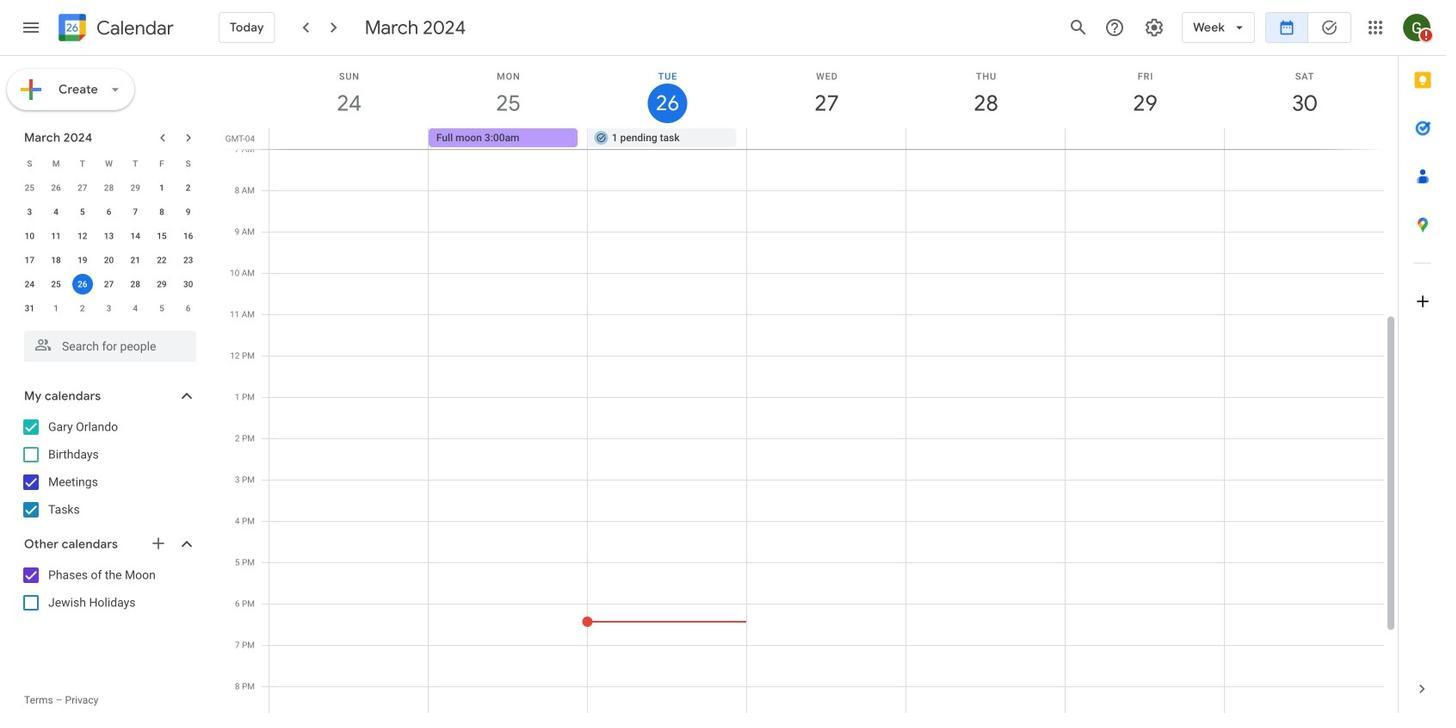 Task type: describe. For each thing, give the bounding box(es) containing it.
Search for people text field
[[34, 331, 186, 362]]

8 element
[[151, 202, 172, 222]]

february 27 element
[[72, 177, 93, 198]]

2 element
[[178, 177, 199, 198]]

18 element
[[46, 250, 66, 270]]

3 element
[[19, 202, 40, 222]]

april 3 element
[[99, 298, 119, 319]]

27 element
[[99, 274, 119, 295]]

21 element
[[125, 250, 146, 270]]

calendar element
[[55, 10, 174, 48]]

7 element
[[125, 202, 146, 222]]

march 2024 grid
[[16, 152, 202, 320]]

30 element
[[178, 274, 199, 295]]

heading inside calendar element
[[93, 18, 174, 38]]

29 element
[[151, 274, 172, 295]]

april 1 element
[[46, 298, 66, 319]]

20 element
[[99, 250, 119, 270]]

12 element
[[72, 226, 93, 246]]

april 2 element
[[72, 298, 93, 319]]

april 4 element
[[125, 298, 146, 319]]

1 element
[[151, 177, 172, 198]]

4 element
[[46, 202, 66, 222]]

14 element
[[125, 226, 146, 246]]

11 element
[[46, 226, 66, 246]]

april 5 element
[[151, 298, 172, 319]]

13 element
[[99, 226, 119, 246]]

15 element
[[151, 226, 172, 246]]

other calendars list
[[3, 561, 214, 617]]



Task type: vqa. For each thing, say whether or not it's contained in the screenshot.
27 element
yes



Task type: locate. For each thing, give the bounding box(es) containing it.
28 element
[[125, 274, 146, 295]]

17 element
[[19, 250, 40, 270]]

23 element
[[178, 250, 199, 270]]

10 element
[[19, 226, 40, 246]]

april 6 element
[[178, 298, 199, 319]]

cell
[[270, 128, 429, 149], [747, 128, 906, 149], [906, 128, 1065, 149], [1065, 128, 1225, 149], [1225, 128, 1384, 149], [69, 272, 96, 296]]

heading
[[93, 18, 174, 38]]

6 element
[[99, 202, 119, 222]]

main drawer image
[[21, 17, 41, 38]]

24 element
[[19, 274, 40, 295]]

cell inside march 2024 grid
[[69, 272, 96, 296]]

25 element
[[46, 274, 66, 295]]

tab list
[[1399, 56, 1447, 665]]

february 26 element
[[46, 177, 66, 198]]

add other calendars image
[[150, 535, 167, 552]]

row
[[262, 128, 1398, 149], [16, 152, 202, 176], [16, 176, 202, 200], [16, 200, 202, 224], [16, 224, 202, 248], [16, 248, 202, 272], [16, 272, 202, 296], [16, 296, 202, 320]]

9 element
[[178, 202, 199, 222]]

settings menu image
[[1144, 17, 1165, 38]]

5 element
[[72, 202, 93, 222]]

26, today element
[[72, 274, 93, 295]]

february 25 element
[[19, 177, 40, 198]]

my calendars list
[[3, 413, 214, 524]]

february 28 element
[[99, 177, 119, 198]]

31 element
[[19, 298, 40, 319]]

None search field
[[0, 324, 214, 362]]

february 29 element
[[125, 177, 146, 198]]

grid
[[220, 56, 1398, 713]]

19 element
[[72, 250, 93, 270]]

16 element
[[178, 226, 199, 246]]

row group
[[16, 176, 202, 320]]

22 element
[[151, 250, 172, 270]]



